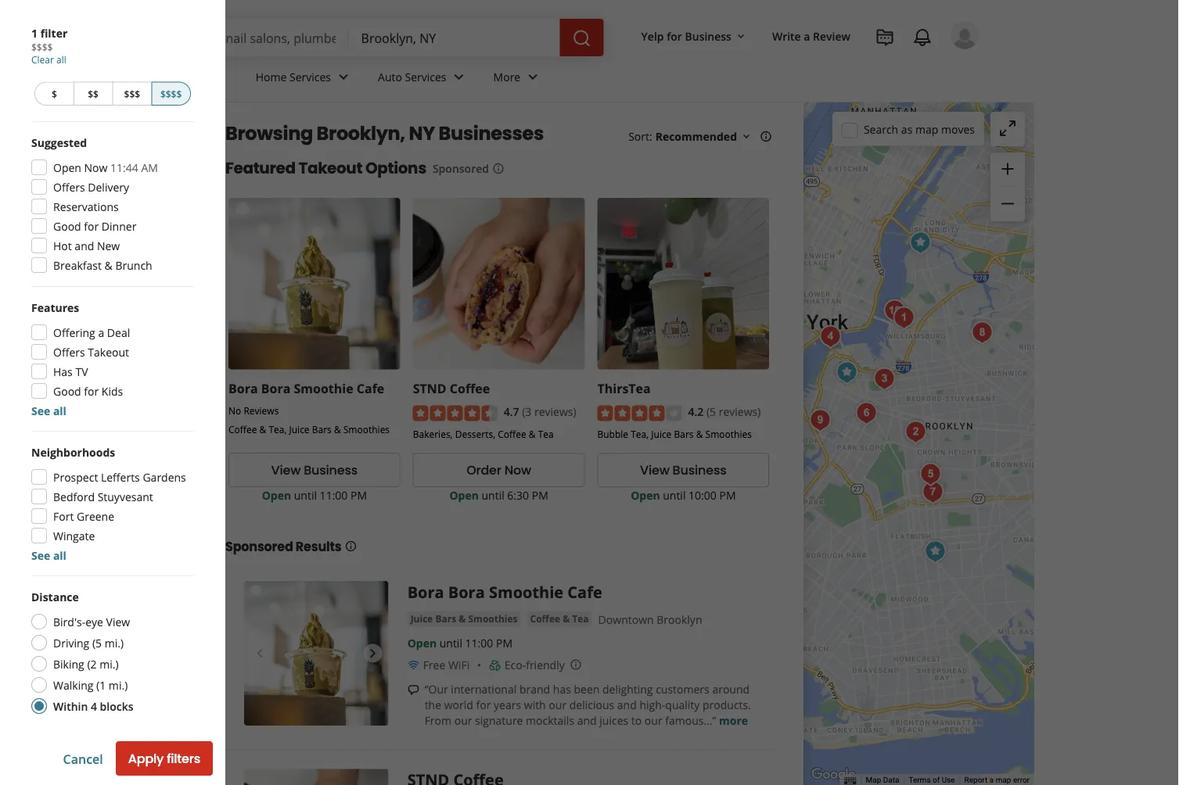 Task type: describe. For each thing, give the bounding box(es) containing it.
2 see all from the top
[[31, 484, 66, 499]]

view business link for bora bora smoothie cafe
[[229, 453, 401, 488]]

as
[[902, 122, 913, 137]]

tea inside button
[[572, 613, 589, 626]]

restaurants
[[148, 69, 209, 84]]

1 greene from the top
[[77, 509, 114, 524]]

error
[[1014, 776, 1030, 786]]

1 (1 from the top
[[96, 678, 106, 693]]

previous image
[[250, 645, 269, 663]]

$$$$ inside $$$$ button
[[160, 87, 182, 100]]

0 vertical spatial 16 info v2 image
[[492, 162, 505, 175]]

juice inside bora bora smoothie cafe no reviews coffee & tea, juice bars & smoothies
[[289, 424, 310, 437]]

1 offering a deal from the top
[[53, 325, 130, 340]]

terms of use
[[909, 776, 955, 786]]

downtown brooklyn
[[599, 613, 703, 628]]

16 free wifi v2 image
[[408, 660, 420, 672]]

order now
[[467, 462, 532, 480]]

2 greene from the top
[[77, 589, 114, 604]]

2 hot and new from the top
[[53, 319, 120, 333]]

lefferts for 2nd see all button from the bottom of the page
[[101, 470, 140, 485]]

3 see all from the top
[[31, 548, 66, 563]]

until for bora bora smoothie cafe
[[294, 488, 317, 503]]

1 horizontal spatial our
[[549, 698, 567, 713]]

has tv for 1st see all button
[[53, 364, 88, 379]]

international
[[451, 683, 517, 698]]

1 offering from the top
[[53, 325, 95, 340]]

1 filter $$$$ clear all
[[31, 25, 68, 66]]

1 breakfast & brunch from the top
[[53, 258, 152, 273]]

for inside "our international brand has been delighting customers around the world for years with our delicious and high-quality products. from our signature mocktails and juices to our famous…"
[[476, 698, 491, 713]]

map data button
[[866, 775, 900, 786]]

zoom out image
[[999, 194, 1018, 213]]

featured
[[225, 157, 296, 179]]

around
[[713, 683, 750, 698]]

2 bedford stuyvesant from the top
[[53, 570, 153, 585]]

0 vertical spatial bora bora smoothie cafe image
[[832, 357, 863, 389]]

desserts,
[[455, 428, 496, 441]]

(5 for mi.)
[[92, 636, 102, 651]]

10:00
[[689, 488, 717, 503]]

sponsored for sponsored
[[433, 161, 489, 176]]

brooklyn,
[[317, 121, 405, 147]]

1 bedford from the top
[[53, 490, 95, 505]]

coffee & tea button
[[527, 612, 592, 628]]

good for kids for 1st see all button
[[53, 384, 123, 399]]

2 prospect lefferts gardens from the top
[[53, 550, 186, 565]]

more
[[719, 714, 748, 729]]

1 fort from the top
[[53, 509, 74, 524]]

1 distance from the top
[[31, 590, 79, 605]]

1 am from the top
[[141, 160, 158, 175]]

see for 2nd see all button from the bottom of the page
[[31, 548, 50, 563]]

1 delivery from the top
[[88, 180, 129, 195]]

clear
[[31, 53, 54, 66]]

peter luger image
[[889, 303, 920, 334]]

smoothies inside juice bars & smoothies button
[[468, 613, 518, 626]]

quality
[[666, 698, 700, 713]]

$ for second $ button from the bottom of the page
[[52, 87, 57, 100]]

filter
[[40, 25, 68, 40]]

services for home services
[[290, 69, 331, 84]]

1 walking from the top
[[53, 678, 93, 693]]

$$$$ button
[[151, 82, 191, 106]]

cafe for bora bora smoothie cafe no reviews coffee & tea, juice bars & smoothies
[[357, 380, 385, 397]]

0 horizontal spatial bora bora smoothie cafe link
[[229, 380, 385, 397]]

1 good from the top
[[53, 219, 81, 234]]

eco-
[[505, 658, 526, 673]]

for inside button
[[667, 29, 682, 43]]

write
[[773, 29, 801, 43]]

3 good from the top
[[53, 384, 81, 399]]

2 breakfast & brunch from the top
[[53, 338, 152, 353]]

customers
[[656, 683, 710, 698]]

zoom in image
[[999, 160, 1018, 178]]

2 kids from the top
[[102, 464, 123, 479]]

2 offering a deal from the top
[[53, 405, 130, 420]]

$$ for $$ button related to first $ button from the bottom of the page
[[88, 168, 99, 180]]

2 good from the top
[[53, 299, 81, 314]]

24 chevron down v2 image for home services
[[334, 68, 353, 86]]

mi.) for biking (2 mi.)
[[100, 657, 119, 672]]

1 tv from the top
[[75, 364, 88, 379]]

browsing
[[225, 121, 313, 147]]

driving (5 mi.)
[[53, 636, 124, 651]]

1 offers from the top
[[53, 180, 85, 195]]

1 dinner from the top
[[102, 219, 136, 234]]

tea, inside bora bora smoothie cafe no reviews coffee & tea, juice bars & smoothies
[[269, 424, 287, 437]]

walking (1 mi.)
[[53, 678, 128, 693]]

1 reservations from the top
[[53, 199, 119, 214]]

4.2
[[688, 405, 704, 420]]

smoothies inside bora bora smoothie cafe no reviews coffee & tea, juice bars & smoothies
[[343, 424, 390, 437]]

$$$$ inside 1 filter $$$$ clear all
[[31, 41, 53, 54]]

review
[[813, 29, 851, 43]]

search as map moves
[[864, 122, 975, 137]]

bubble tea, juice bars & smoothies
[[598, 428, 752, 441]]

data
[[884, 776, 900, 786]]

apply filters button
[[116, 742, 213, 777]]

smoothie for bora bora smoothie cafe
[[489, 582, 564, 603]]

report a map error
[[965, 776, 1030, 786]]

stnd coffee image
[[905, 227, 937, 259]]

juice bars & smoothies link
[[408, 612, 521, 628]]

google image
[[808, 766, 859, 786]]

2 horizontal spatial our
[[645, 714, 663, 729]]

reviews) for order now
[[535, 405, 577, 420]]

of
[[933, 776, 940, 786]]

thirstea link
[[598, 380, 651, 397]]

1 11:44 from the top
[[110, 160, 138, 175]]

search
[[864, 122, 899, 137]]

1 vertical spatial 16 info v2 image
[[345, 541, 357, 553]]

1 suggested from the top
[[31, 135, 87, 150]]

1 bedford stuyvesant from the top
[[53, 490, 153, 505]]

(1 inside biking (2 mi.) walking (1 mi.)
[[96, 759, 106, 773]]

1 prospect lefferts gardens from the top
[[53, 470, 186, 485]]

1 gardens from the top
[[143, 470, 186, 485]]

$$$ button for second $ button from the bottom of the page $$ button
[[112, 82, 151, 106]]

good for kids for third see all button from the bottom
[[53, 464, 123, 479]]

yelp for business
[[642, 29, 732, 43]]

$$$ button for $$ button related to first $ button from the bottom of the page
[[112, 162, 151, 186]]

coffee & tea link
[[527, 612, 592, 628]]

2 gardens from the top
[[143, 550, 186, 565]]

1 vertical spatial bora bora smoothie cafe image
[[244, 582, 389, 726]]

2 11:44 from the top
[[110, 240, 138, 255]]

more link
[[481, 56, 555, 102]]

0 horizontal spatial our
[[455, 714, 472, 729]]

delicious
[[570, 698, 615, 713]]

barboncino pizza & bar image
[[901, 417, 932, 448]]

2 horizontal spatial smoothies
[[706, 428, 752, 441]]

(3
[[522, 405, 532, 420]]

2 $ button from the top
[[34, 162, 73, 186]]

4 offers from the top
[[53, 425, 85, 440]]

sponsored for sponsored results
[[225, 538, 293, 556]]

bogota latin bistro image
[[851, 398, 883, 429]]

browsing brooklyn, ny businesses
[[225, 121, 544, 147]]

thirstea
[[598, 380, 651, 397]]

moves
[[942, 122, 975, 137]]

sponsored results
[[225, 538, 342, 556]]

eco-friendly
[[505, 658, 565, 673]]

1 see all from the top
[[31, 404, 66, 418]]

2 offers from the top
[[53, 260, 85, 275]]

4.7
[[504, 405, 519, 420]]

pm for bora bora smoothie cafe
[[351, 488, 367, 503]]

yelp for business button
[[635, 22, 754, 50]]

1 $$$ from the top
[[124, 87, 140, 100]]

2 good for dinner from the top
[[53, 299, 136, 314]]

until for thirstea
[[663, 488, 686, 503]]

1 offers delivery from the top
[[53, 180, 129, 195]]

map for moves
[[916, 122, 939, 137]]

aska image
[[879, 296, 911, 327]]

has
[[553, 683, 571, 698]]

$$ button for first $ button from the bottom of the page
[[73, 162, 112, 186]]

notifications image
[[914, 28, 932, 47]]

within 4 blocks
[[53, 699, 133, 714]]

coffee & tea
[[530, 613, 589, 626]]

map for error
[[996, 776, 1012, 786]]

reviews
[[244, 404, 279, 417]]

driving
[[53, 636, 89, 651]]

0 horizontal spatial open until 11:00 pm
[[262, 488, 367, 503]]

(2 for biking (2 mi.) walking (1 mi.)
[[87, 737, 97, 752]]

order
[[467, 462, 502, 480]]

business inside button
[[685, 29, 732, 43]]

years
[[494, 698, 521, 713]]

view business link for thirstea
[[598, 453, 770, 488]]

& inside coffee & tea button
[[563, 613, 570, 626]]

2 suggested from the top
[[31, 215, 87, 230]]

0 vertical spatial now
[[84, 160, 108, 175]]

1 fort greene from the top
[[53, 509, 114, 524]]

juice bars & smoothies
[[411, 613, 518, 626]]

2 breakfast from the top
[[53, 338, 102, 353]]

1
[[31, 25, 38, 40]]

2 has from the top
[[53, 445, 73, 459]]

with
[[524, 698, 546, 713]]

starbucks image
[[920, 537, 951, 568]]

filters
[[31, 128, 71, 145]]

user actions element
[[629, 20, 1001, 116]]

1 has from the top
[[53, 364, 73, 379]]

map
[[866, 776, 882, 786]]

2 vertical spatial now
[[505, 462, 532, 480]]

2 bird's- from the top
[[53, 695, 87, 710]]

home services
[[256, 69, 331, 84]]

stnd
[[413, 380, 447, 397]]

2 dinner from the top
[[102, 299, 136, 314]]

report
[[965, 776, 988, 786]]

2 new from the top
[[97, 319, 120, 333]]

from
[[425, 714, 452, 729]]

1 horizontal spatial tea,
[[631, 428, 649, 441]]

$$ for second $ button from the bottom of the page $$ button
[[88, 87, 99, 100]]

cafe for bora bora smoothie cafe
[[568, 582, 603, 603]]

see for third see all button from the bottom
[[31, 484, 50, 499]]

1 vertical spatial eye
[[87, 695, 105, 710]]

blocks
[[100, 699, 133, 714]]

$$ button for second $ button from the bottom of the page
[[73, 82, 112, 106]]

restaurants link
[[135, 56, 243, 102]]

0 vertical spatial tea
[[538, 428, 554, 441]]

2 bird's-eye view from the top
[[53, 695, 133, 710]]

yelp
[[642, 29, 664, 43]]

home services link
[[243, 56, 366, 102]]

1 hot and new from the top
[[53, 238, 120, 253]]

bubble
[[598, 428, 629, 441]]

expand map image
[[999, 119, 1018, 138]]

buttermilk channel image
[[805, 405, 836, 436]]

map region
[[609, 0, 1180, 786]]

reviews) for view business
[[719, 405, 761, 420]]

& inside juice bars & smoothies button
[[459, 613, 466, 626]]

1 brunch from the top
[[115, 258, 152, 273]]

apply filters
[[128, 751, 200, 768]]

4 see all from the top
[[31, 629, 66, 643]]

mi.) for driving (5 mi.)
[[105, 636, 124, 651]]

2 tv from the top
[[75, 445, 88, 459]]

until up free wifi
[[440, 637, 463, 651]]

1 vertical spatial now
[[84, 240, 108, 255]]

bakeries,
[[413, 428, 453, 441]]

view down reviews
[[271, 462, 301, 480]]

0 vertical spatial takeout
[[299, 157, 363, 179]]

mi.) left apply
[[109, 759, 128, 773]]



Task type: locate. For each thing, give the bounding box(es) containing it.
cafe left stnd
[[357, 380, 385, 397]]

11:00 up 16 eco friendly v2 icon at the bottom of page
[[465, 637, 493, 651]]

lefferts for fourth see all button from the top of the page
[[101, 550, 140, 565]]

16 info v2 image right results at the bottom left
[[345, 541, 357, 553]]

juice inside button
[[411, 613, 433, 626]]

1 $ button from the top
[[34, 82, 73, 106]]

1 vertical spatial am
[[141, 240, 158, 255]]

mi.) up walking (1 mi.)
[[100, 657, 119, 672]]

(2 for biking (2 mi.)
[[87, 657, 97, 672]]

0 vertical spatial offers takeout
[[53, 345, 129, 360]]

0 vertical spatial (2
[[87, 657, 97, 672]]

2 deal from the top
[[107, 405, 130, 420]]

$ down filters
[[52, 168, 57, 180]]

1 vertical spatial distance
[[31, 670, 79, 685]]

1 vertical spatial new
[[97, 319, 120, 333]]

0 vertical spatial breakfast & brunch
[[53, 258, 152, 273]]

0 horizontal spatial 11:00
[[320, 488, 348, 503]]

open until 10:00 pm
[[631, 488, 736, 503]]

1 horizontal spatial 11:00
[[465, 637, 493, 651]]

auto services link
[[366, 56, 481, 102]]

bird's-eye view down walking (1 mi.)
[[53, 695, 133, 710]]

2 horizontal spatial 24 chevron down v2 image
[[524, 68, 543, 86]]

view business for bora bora smoothie cafe
[[271, 462, 358, 480]]

3 see all button from the top
[[31, 548, 66, 563]]

16 chevron down v2 image
[[735, 30, 748, 43]]

2 hot from the top
[[53, 319, 72, 333]]

0 vertical spatial prospect
[[53, 470, 98, 485]]

features for 1st see all button
[[31, 300, 79, 315]]

use
[[942, 776, 955, 786]]

prospect lefferts gardens
[[53, 470, 186, 485], [53, 550, 186, 565]]

1 horizontal spatial services
[[405, 69, 447, 84]]

24 chevron down v2 image inside home services link
[[334, 68, 353, 86]]

2 see all button from the top
[[31, 484, 66, 499]]

4
[[91, 699, 97, 714]]

2 lefferts from the top
[[101, 550, 140, 565]]

0 vertical spatial suggested
[[31, 135, 87, 150]]

0 vertical spatial walking
[[53, 678, 93, 693]]

1 lefferts from the top
[[101, 470, 140, 485]]

until
[[294, 488, 317, 503], [482, 488, 505, 503], [663, 488, 686, 503], [440, 637, 463, 651]]

2 reviews) from the left
[[719, 405, 761, 420]]

wingate for fourth see all button from the top of the page
[[53, 609, 95, 624]]

no
[[229, 404, 241, 417]]

1 $$ from the top
[[88, 87, 99, 100]]

4 good from the top
[[53, 464, 81, 479]]

0 vertical spatial good for dinner
[[53, 219, 136, 234]]

coffee
[[450, 380, 490, 397], [229, 424, 257, 437], [498, 428, 527, 441], [530, 613, 561, 626]]

projects image
[[876, 28, 895, 47]]

1 has tv from the top
[[53, 364, 88, 379]]

fort
[[53, 509, 74, 524], [53, 589, 74, 604]]

bird's- left 4
[[53, 695, 87, 710]]

11:00 up results at the bottom left
[[320, 488, 348, 503]]

been
[[574, 683, 600, 698]]

1 see from the top
[[31, 404, 50, 418]]

0 vertical spatial open until 11:00 pm
[[262, 488, 367, 503]]

1 breakfast from the top
[[53, 258, 102, 273]]

the river café image
[[815, 321, 847, 353]]

map data
[[866, 776, 900, 786]]

1 horizontal spatial view business
[[640, 462, 727, 480]]

biking down driving
[[53, 657, 84, 672]]

(5 right "4.2"
[[707, 405, 716, 420]]

next image
[[364, 645, 382, 663]]

walking down the within
[[53, 759, 93, 773]]

"our
[[425, 683, 448, 698]]

0 vertical spatial hot
[[53, 238, 72, 253]]

1 vertical spatial biking
[[53, 737, 84, 752]]

1 vertical spatial delivery
[[88, 260, 129, 275]]

keyboard shortcuts image
[[844, 778, 857, 785]]

bird's- up driving
[[53, 615, 85, 630]]

0 vertical spatial fort greene
[[53, 509, 114, 524]]

1 kids from the top
[[102, 384, 123, 399]]

view right 4
[[108, 695, 133, 710]]

bird's-eye view up driving (5 mi.)
[[53, 615, 130, 630]]

1 good for kids from the top
[[53, 384, 123, 399]]

16 info v2 image down businesses
[[492, 162, 505, 175]]

mocktails
[[526, 714, 575, 729]]

deal
[[107, 325, 130, 340], [107, 405, 130, 420]]

11:00
[[320, 488, 348, 503], [465, 637, 493, 651]]

coffee up 4.7 star rating image
[[450, 380, 490, 397]]

aunts et uncles image
[[918, 477, 949, 508]]

$$$$ down 1
[[31, 41, 53, 54]]

0 horizontal spatial smoothies
[[343, 424, 390, 437]]

until up results at the bottom left
[[294, 488, 317, 503]]

4.7 star rating image
[[413, 406, 498, 422]]

see
[[31, 404, 50, 418], [31, 484, 50, 499], [31, 548, 50, 563], [31, 629, 50, 643]]

0 vertical spatial eye
[[85, 615, 103, 630]]

1 deal from the top
[[107, 325, 130, 340]]

0 vertical spatial open now 11:44 am
[[53, 160, 158, 175]]

24 chevron down v2 image right restaurants
[[212, 68, 231, 86]]

1 prospect from the top
[[53, 470, 98, 485]]

2 am from the top
[[141, 240, 158, 255]]

mi.) up blocks
[[109, 678, 128, 693]]

tea down 4.7 (3 reviews)
[[538, 428, 554, 441]]

24 chevron down v2 image inside restaurants link
[[212, 68, 231, 86]]

$$$$
[[31, 41, 53, 54], [160, 87, 182, 100]]

2 brunch from the top
[[115, 338, 152, 353]]

evelina image
[[869, 364, 901, 395]]

2 distance from the top
[[31, 670, 79, 685]]

1 vertical spatial fort greene
[[53, 589, 114, 604]]

deal for third see all button from the bottom
[[107, 405, 130, 420]]

view business down bora bora smoothie cafe no reviews coffee & tea, juice bars & smoothies on the left
[[271, 462, 358, 480]]

1 wingate from the top
[[53, 529, 95, 544]]

business categories element
[[135, 56, 979, 102]]

3 see from the top
[[31, 548, 50, 563]]

0 vertical spatial cafe
[[357, 380, 385, 397]]

24 chevron down v2 image left auto
[[334, 68, 353, 86]]

1 horizontal spatial view business link
[[598, 453, 770, 488]]

6:30
[[508, 488, 529, 503]]

breakfast & brunch
[[53, 258, 152, 273], [53, 338, 152, 353]]

view
[[271, 462, 301, 480], [640, 462, 670, 480], [106, 615, 130, 630], [108, 695, 133, 710]]

bars
[[312, 424, 332, 437], [674, 428, 694, 441], [436, 613, 457, 626]]

zanmi image
[[915, 459, 947, 490]]

1 offers takeout from the top
[[53, 345, 129, 360]]

tea left downtown
[[572, 613, 589, 626]]

mi.)
[[105, 636, 124, 651], [100, 657, 119, 672], [109, 678, 128, 693], [100, 737, 119, 752], [109, 759, 128, 773]]

view business link down bora bora smoothie cafe no reviews coffee & tea, juice bars & smoothies on the left
[[229, 453, 401, 488]]

0 vertical spatial am
[[141, 160, 158, 175]]

1 horizontal spatial reviews)
[[719, 405, 761, 420]]

0 horizontal spatial view business
[[271, 462, 358, 480]]

open until 6:30 pm
[[450, 488, 549, 503]]

coffee down the 4.7
[[498, 428, 527, 441]]

1 $$$ button from the top
[[112, 82, 151, 106]]

1 vertical spatial breakfast
[[53, 338, 102, 353]]

$
[[52, 87, 57, 100], [52, 168, 57, 180]]

24 chevron down v2 image for more
[[524, 68, 543, 86]]

2 $$ button from the top
[[73, 162, 112, 186]]

mi.) for walking (1 mi.)
[[109, 678, 128, 693]]

reservations
[[53, 199, 119, 214], [53, 279, 119, 294]]

1 vertical spatial offers takeout
[[53, 425, 129, 440]]

sponsored down businesses
[[433, 161, 489, 176]]

16 speech v2 image
[[408, 685, 420, 697]]

24 chevron down v2 image for restaurants
[[212, 68, 231, 86]]

0 horizontal spatial (5
[[92, 636, 102, 651]]

0 vertical spatial bedford stuyvesant
[[53, 490, 153, 505]]

1 good for dinner from the top
[[53, 219, 136, 234]]

1 vertical spatial (1
[[96, 759, 106, 773]]

until for stnd coffee
[[482, 488, 505, 503]]

$ down clear all link
[[52, 87, 57, 100]]

1 vertical spatial greene
[[77, 589, 114, 604]]

search image
[[573, 29, 591, 48]]

good for kids
[[53, 384, 123, 399], [53, 464, 123, 479]]

2 horizontal spatial juice
[[652, 428, 672, 441]]

2 services from the left
[[405, 69, 447, 84]]

features
[[31, 300, 79, 315], [31, 380, 79, 395]]

our down high-
[[645, 714, 663, 729]]

offering a deal
[[53, 325, 130, 340], [53, 405, 130, 420]]

1 vertical spatial deal
[[107, 405, 130, 420]]

bird's-
[[53, 615, 85, 630], [53, 695, 87, 710]]

"our international brand has been delighting customers around the world for years with our delicious and high-quality products. from our signature mocktails and juices to our famous…"
[[425, 683, 751, 729]]

0 vertical spatial $$
[[88, 87, 99, 100]]

2 offers takeout from the top
[[53, 425, 129, 440]]

2 delivery from the top
[[88, 260, 129, 275]]

1 vertical spatial $
[[52, 168, 57, 180]]

0 horizontal spatial tea,
[[269, 424, 287, 437]]

biking
[[53, 657, 84, 672], [53, 737, 84, 752]]

1 vertical spatial stuyvesant
[[98, 570, 153, 585]]

1 vertical spatial $$ button
[[73, 162, 112, 186]]

free
[[423, 658, 446, 673]]

eye down walking (1 mi.)
[[87, 695, 105, 710]]

(2 up walking (1 mi.)
[[87, 657, 97, 672]]

$ button down filters
[[34, 162, 73, 186]]

2 bedford from the top
[[53, 570, 95, 585]]

1 bird's-eye view from the top
[[53, 615, 130, 630]]

16 info v2 image
[[492, 162, 505, 175], [345, 541, 357, 553]]

friendly
[[526, 658, 565, 673]]

business left 16 chevron down v2 "image"
[[685, 29, 732, 43]]

bars inside button
[[436, 613, 457, 626]]

sort:
[[629, 129, 653, 144]]

view business up open until 10:00 pm
[[640, 462, 727, 480]]

has
[[53, 364, 73, 379], [53, 445, 73, 459]]

group
[[31, 135, 194, 274], [991, 153, 1025, 222], [27, 215, 194, 358], [31, 300, 194, 419], [27, 380, 194, 499], [31, 445, 194, 564], [27, 525, 194, 644]]

terms of use link
[[909, 776, 955, 786]]

0 vertical spatial bird's-
[[53, 615, 85, 630]]

eye
[[85, 615, 103, 630], [87, 695, 105, 710]]

services right the 'home'
[[290, 69, 331, 84]]

terms
[[909, 776, 931, 786]]

1 vertical spatial gardens
[[143, 550, 186, 565]]

2 horizontal spatial bars
[[674, 428, 694, 441]]

coffee down no
[[229, 424, 257, 437]]

1 vertical spatial cafe
[[568, 582, 603, 603]]

1 vertical spatial $$$ button
[[112, 162, 151, 186]]

view business link
[[229, 453, 401, 488], [598, 453, 770, 488]]

1 vertical spatial map
[[996, 776, 1012, 786]]

1 see all button from the top
[[31, 404, 66, 418]]

4.7 (3 reviews)
[[504, 405, 577, 420]]

suggested
[[31, 135, 87, 150], [31, 215, 87, 230]]

0 vertical spatial offering a deal
[[53, 325, 130, 340]]

0 vertical spatial prospect lefferts gardens
[[53, 470, 186, 485]]

biking for biking (2 mi.)
[[53, 657, 84, 672]]

1 horizontal spatial 16 info v2 image
[[492, 162, 505, 175]]

services for auto services
[[405, 69, 447, 84]]

0 horizontal spatial 24 chevron down v2 image
[[212, 68, 231, 86]]

wingate for 2nd see all button from the bottom of the page
[[53, 529, 95, 544]]

24 chevron down v2 image right more
[[524, 68, 543, 86]]

1 vertical spatial suggested
[[31, 215, 87, 230]]

order now link
[[413, 453, 585, 488]]

24 chevron down v2 image
[[212, 68, 231, 86], [334, 68, 353, 86], [524, 68, 543, 86]]

(1 left apply
[[96, 759, 106, 773]]

distance
[[31, 590, 79, 605], [31, 670, 79, 685]]

bunna cafe image
[[967, 317, 998, 349]]

16 eco friendly v2 image
[[489, 660, 502, 672]]

open until 11:00 pm
[[262, 488, 367, 503], [408, 637, 513, 651]]

smoothie
[[294, 380, 354, 397], [489, 582, 564, 603]]

2 (2 from the top
[[87, 737, 97, 752]]

delivery
[[88, 180, 129, 195], [88, 260, 129, 275]]

2 $$$ button from the top
[[112, 162, 151, 186]]

smoothie for bora bora smoothie cafe no reviews coffee & tea, juice bars & smoothies
[[294, 380, 354, 397]]

option group
[[31, 589, 194, 717], [27, 670, 194, 786]]

business down bora bora smoothie cafe no reviews coffee & tea, juice bars & smoothies on the left
[[304, 462, 358, 480]]

tea, down reviews
[[269, 424, 287, 437]]

kids
[[102, 384, 123, 399], [102, 464, 123, 479]]

apply
[[128, 751, 164, 768]]

sponsored left results at the bottom left
[[225, 538, 293, 556]]

smoothies down bora bora smoothie cafe
[[468, 613, 518, 626]]

2 stuyvesant from the top
[[98, 570, 153, 585]]

1 horizontal spatial bora bora smoothie cafe link
[[408, 582, 603, 603]]

coffee up friendly
[[530, 613, 561, 626]]

2 reservations from the top
[[53, 279, 119, 294]]

0 vertical spatial bedford
[[53, 490, 95, 505]]

stnd coffee link
[[413, 380, 490, 397]]

stnd coffee
[[413, 380, 490, 397]]

open until 11:00 pm up results at the bottom left
[[262, 488, 367, 503]]

filters
[[167, 751, 200, 768]]

auto
[[378, 69, 402, 84]]

view business link up open until 10:00 pm
[[598, 453, 770, 488]]

0 vertical spatial biking
[[53, 657, 84, 672]]

cafe up coffee & tea
[[568, 582, 603, 603]]

1 vertical spatial has tv
[[53, 445, 88, 459]]

view up driving (5 mi.)
[[106, 615, 130, 630]]

2 features from the top
[[31, 380, 79, 395]]

(1
[[96, 678, 106, 693], [96, 759, 106, 773]]

business for thirstea
[[673, 462, 727, 480]]

business up 10:00 on the bottom right of the page
[[673, 462, 727, 480]]

slideshow element
[[244, 582, 389, 726]]

0 vertical spatial wingate
[[53, 529, 95, 544]]

pm for stnd coffee
[[532, 488, 549, 503]]

takeout
[[299, 157, 363, 179], [88, 345, 129, 360], [88, 425, 129, 440]]

see for fourth see all button from the top of the page
[[31, 629, 50, 643]]

1 vertical spatial open now 11:44 am
[[53, 240, 158, 255]]

2 24 chevron down v2 image from the left
[[334, 68, 353, 86]]

distance up driving
[[31, 590, 79, 605]]

2 see from the top
[[31, 484, 50, 499]]

businesses
[[439, 121, 544, 147]]

0 horizontal spatial map
[[916, 122, 939, 137]]

view business for thirstea
[[640, 462, 727, 480]]

smoothies left bakeries, on the left of page
[[343, 424, 390, 437]]

our down has
[[549, 698, 567, 713]]

0 vertical spatial hot and new
[[53, 238, 120, 253]]

$$$$ down restaurants
[[160, 87, 182, 100]]

lefferts
[[101, 470, 140, 485], [101, 550, 140, 565]]

signature
[[475, 714, 523, 729]]

1 view business link from the left
[[229, 453, 401, 488]]

has tv for third see all button from the bottom
[[53, 445, 88, 459]]

distance up the within
[[31, 670, 79, 685]]

bora bora smoothie cafe image
[[832, 357, 863, 389], [244, 582, 389, 726]]

smoothies down 4.2 (5 reviews)
[[706, 428, 752, 441]]

0 horizontal spatial bora bora smoothie cafe image
[[244, 582, 389, 726]]

info icon image
[[570, 659, 582, 671], [570, 659, 582, 671]]

map left error
[[996, 776, 1012, 786]]

2 offering from the top
[[53, 405, 95, 420]]

24 chevron down v2 image inside more link
[[524, 68, 543, 86]]

smoothie inside bora bora smoothie cafe no reviews coffee & tea, juice bars & smoothies
[[294, 380, 354, 397]]

mi.) down blocks
[[100, 737, 119, 752]]

1 vertical spatial wingate
[[53, 609, 95, 624]]

$ for first $ button from the bottom of the page
[[52, 168, 57, 180]]

juices
[[600, 714, 629, 729]]

16 info v2 image
[[760, 130, 773, 143]]

1 horizontal spatial open until 11:00 pm
[[408, 637, 513, 651]]

1 24 chevron down v2 image from the left
[[212, 68, 231, 86]]

takeout for 1st see all button
[[88, 345, 129, 360]]

stuyvesant for 2nd see all button from the bottom of the page
[[98, 490, 153, 505]]

pm for thirstea
[[720, 488, 736, 503]]

bars inside bora bora smoothie cafe no reviews coffee & tea, juice bars & smoothies
[[312, 424, 332, 437]]

(2 down within 4 blocks
[[87, 737, 97, 752]]

options
[[366, 157, 427, 179]]

tea, down 4.2 star rating image
[[631, 428, 649, 441]]

0 vertical spatial fort
[[53, 509, 74, 524]]

(5 up biking (2 mi.)
[[92, 636, 102, 651]]

1 horizontal spatial map
[[996, 776, 1012, 786]]

1 hot from the top
[[53, 238, 72, 253]]

0 vertical spatial deal
[[107, 325, 130, 340]]

1 vertical spatial open until 11:00 pm
[[408, 637, 513, 651]]

2 $ from the top
[[52, 168, 57, 180]]

1 $ from the top
[[52, 87, 57, 100]]

more
[[494, 69, 521, 84]]

(5 for reviews)
[[707, 405, 716, 420]]

2 open now 11:44 am from the top
[[53, 240, 158, 255]]

coffee inside button
[[530, 613, 561, 626]]

1 vertical spatial offering
[[53, 405, 95, 420]]

juice
[[289, 424, 310, 437], [652, 428, 672, 441], [411, 613, 433, 626]]

1 horizontal spatial sponsored
[[433, 161, 489, 176]]

2 (1 from the top
[[96, 759, 106, 773]]

more link
[[719, 714, 748, 729]]

1 reviews) from the left
[[535, 405, 577, 420]]

free wifi
[[423, 658, 470, 673]]

0 horizontal spatial 16 info v2 image
[[345, 541, 357, 553]]

cancel
[[63, 751, 103, 768]]

offers
[[53, 180, 85, 195], [53, 260, 85, 275], [53, 345, 85, 360], [53, 425, 85, 440]]

until left 6:30
[[482, 488, 505, 503]]

(1 up 4
[[96, 678, 106, 693]]

cafe
[[357, 380, 385, 397], [568, 582, 603, 603]]

view up open until 10:00 pm
[[640, 462, 670, 480]]

stuyvesant for fourth see all button from the top of the page
[[98, 570, 153, 585]]

bora bora smoothie cafe link up juice bars & smoothies
[[408, 582, 603, 603]]

1 vertical spatial 11:00
[[465, 637, 493, 651]]

clear all link
[[31, 53, 66, 66]]

mi.) for biking (2 mi.) walking (1 mi.)
[[100, 737, 119, 752]]

bora bora smoothie cafe no reviews coffee & tea, juice bars & smoothies
[[229, 380, 390, 437]]

biking for biking (2 mi.) walking (1 mi.)
[[53, 737, 84, 752]]

4 see all button from the top
[[31, 629, 66, 643]]

1 horizontal spatial smoothies
[[468, 613, 518, 626]]

1 vertical spatial prospect lefferts gardens
[[53, 550, 186, 565]]

(2
[[87, 657, 97, 672], [87, 737, 97, 752]]

see for 1st see all button
[[31, 404, 50, 418]]

products.
[[703, 698, 751, 713]]

1 vertical spatial reservations
[[53, 279, 119, 294]]

services left 24 chevron down v2 image
[[405, 69, 447, 84]]

1 new from the top
[[97, 238, 120, 253]]

$ button down clear all link
[[34, 82, 73, 106]]

1 vertical spatial tv
[[75, 445, 88, 459]]

to
[[632, 714, 642, 729]]

neighborhoods
[[31, 445, 115, 460], [31, 525, 115, 540]]

1 neighborhoods from the top
[[31, 445, 115, 460]]

all inside 1 filter $$$$ clear all
[[56, 53, 66, 66]]

0 vertical spatial delivery
[[88, 180, 129, 195]]

0 vertical spatial distance
[[31, 590, 79, 605]]

biking down the within
[[53, 737, 84, 752]]

high-
[[640, 698, 666, 713]]

reviews) right "4.2"
[[719, 405, 761, 420]]

eye up driving (5 mi.)
[[85, 615, 103, 630]]

our down world at left
[[455, 714, 472, 729]]

0 vertical spatial stuyvesant
[[98, 490, 153, 505]]

1 horizontal spatial cafe
[[568, 582, 603, 603]]

1 vertical spatial good for kids
[[53, 464, 123, 479]]

walking inside biking (2 mi.) walking (1 mi.)
[[53, 759, 93, 773]]

hot and new
[[53, 238, 120, 253], [53, 319, 120, 333]]

cafe inside bora bora smoothie cafe no reviews coffee & tea, juice bars & smoothies
[[357, 380, 385, 397]]

0 vertical spatial $
[[52, 87, 57, 100]]

bora bora smoothie cafe
[[408, 582, 603, 603]]

walking up the within
[[53, 678, 93, 693]]

reviews) right (3
[[535, 405, 577, 420]]

auto services
[[378, 69, 447, 84]]

1 vertical spatial (5
[[92, 636, 102, 651]]

2 neighborhoods from the top
[[31, 525, 115, 540]]

(2 inside biking (2 mi.) walking (1 mi.)
[[87, 737, 97, 752]]

0 vertical spatial features
[[31, 300, 79, 315]]

0 horizontal spatial juice
[[289, 424, 310, 437]]

0 vertical spatial (5
[[707, 405, 716, 420]]

1 open now 11:44 am from the top
[[53, 160, 158, 175]]

takeout for third see all button from the bottom
[[88, 425, 129, 440]]

1 stuyvesant from the top
[[98, 490, 153, 505]]

1 vertical spatial brunch
[[115, 338, 152, 353]]

1 vertical spatial bird's-
[[53, 695, 87, 710]]

3 offers from the top
[[53, 345, 85, 360]]

2 fort greene from the top
[[53, 589, 114, 604]]

juice bars & smoothies button
[[408, 612, 521, 628]]

mi.) up biking (2 mi.)
[[105, 636, 124, 651]]

bora bora smoothie cafe link up reviews
[[229, 380, 385, 397]]

2 prospect from the top
[[53, 550, 98, 565]]

business for bora bora smoothie cafe
[[304, 462, 358, 480]]

1 vertical spatial bedford
[[53, 570, 95, 585]]

2 view business link from the left
[[598, 453, 770, 488]]

coffee inside bora bora smoothie cafe no reviews coffee & tea, juice bars & smoothies
[[229, 424, 257, 437]]

until left 10:00 on the bottom right of the page
[[663, 488, 686, 503]]

features for third see all button from the bottom
[[31, 380, 79, 395]]

0 vertical spatial bird's-eye view
[[53, 615, 130, 630]]

new
[[97, 238, 120, 253], [97, 319, 120, 333]]

biking inside biking (2 mi.) walking (1 mi.)
[[53, 737, 84, 752]]

1 bird's- from the top
[[53, 615, 85, 630]]

deal for 1st see all button
[[107, 325, 130, 340]]

2 fort from the top
[[53, 589, 74, 604]]

24 chevron down v2 image
[[450, 68, 469, 86]]

1 (2 from the top
[[87, 657, 97, 672]]

2 offers delivery from the top
[[53, 260, 129, 275]]

famous…"
[[666, 714, 717, 729]]

2 $$ from the top
[[88, 168, 99, 180]]

1 vertical spatial prospect
[[53, 550, 98, 565]]

1 vertical spatial neighborhoods
[[31, 525, 115, 540]]

map right as
[[916, 122, 939, 137]]

2 $$$ from the top
[[124, 168, 140, 180]]

1 vertical spatial hot and new
[[53, 319, 120, 333]]

open until 11:00 pm up "wifi"
[[408, 637, 513, 651]]

tea,
[[269, 424, 287, 437], [631, 428, 649, 441]]

None search field
[[137, 19, 607, 56]]

1 $$ button from the top
[[73, 82, 112, 106]]

ny
[[409, 121, 435, 147]]

within
[[53, 699, 88, 714]]

2 good for kids from the top
[[53, 464, 123, 479]]

4.2 star rating image
[[598, 406, 682, 422]]



Task type: vqa. For each thing, say whether or not it's contained in the screenshot.
BLOCKS
yes



